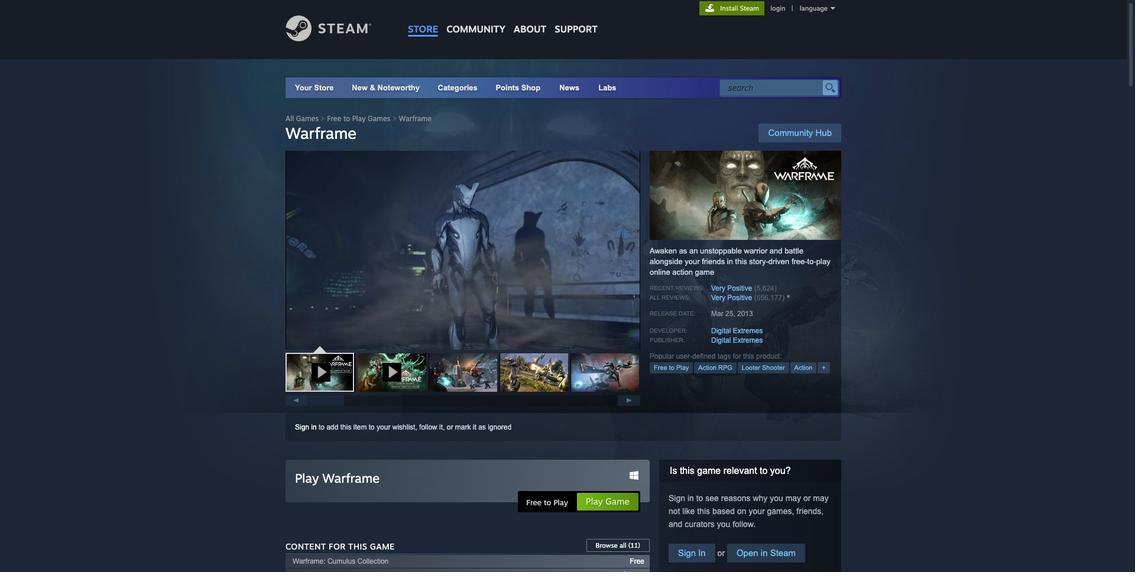 Task type: describe. For each thing, give the bounding box(es) containing it.
your inside sign in to see reasons why you may or may not like this based on your games, friends, and curators you follow.
[[749, 507, 765, 516]]

play
[[816, 257, 831, 266]]

open
[[737, 548, 758, 558]]

action
[[672, 268, 693, 277]]

all reviews:
[[650, 294, 691, 301]]

battle
[[785, 247, 804, 255]]

extremes for publisher:
[[733, 337, 763, 345]]

labs link
[[589, 77, 626, 98]]

about
[[514, 23, 547, 35]]

support link
[[551, 0, 602, 38]]

reviews: for (556,177)
[[662, 294, 691, 301]]

free inside free to play link
[[654, 364, 667, 372]]

login | language
[[771, 4, 828, 12]]

very for very positive (556,177) *
[[711, 294, 726, 302]]

account menu navigation
[[700, 1, 841, 15]]

all for all reviews:
[[650, 294, 660, 301]]

1 > from the left
[[321, 114, 325, 123]]

play warframe
[[295, 471, 380, 486]]

browse
[[596, 542, 618, 550]]

wishlist,
[[392, 423, 417, 432]]

game inside awaken as an unstoppable warrior and battle alongside your friends in this story-driven free-to-play online action game
[[695, 268, 714, 277]]

1 vertical spatial game
[[697, 466, 721, 476]]

sign for sign in to see reasons why you may or may not like this based on your games, friends, and curators you follow.
[[669, 494, 685, 503]]

warframe: cumulus collection
[[293, 558, 389, 566]]

login link
[[768, 4, 788, 12]]

in for sign in to see reasons why you may or may not like this based on your games, friends, and curators you follow.
[[688, 494, 694, 503]]

to-
[[807, 257, 816, 266]]

sign for sign in to add this item to your wishlist, follow it, or mark it as ignored
[[295, 423, 309, 432]]

your
[[295, 83, 312, 92]]

date:
[[679, 311, 696, 317]]

not
[[669, 507, 680, 516]]

as inside awaken as an unstoppable warrior and battle alongside your friends in this story-driven free-to-play online action game
[[679, 247, 687, 255]]

free to play link
[[650, 363, 693, 374]]

looter
[[742, 364, 760, 372]]

play game link
[[577, 493, 639, 511]]

digital extremes link for developer:
[[711, 327, 763, 335]]

points
[[496, 83, 519, 92]]

product:
[[756, 353, 782, 361]]

install steam
[[720, 4, 759, 12]]

community
[[768, 128, 813, 138]]

search search field
[[728, 80, 820, 96]]

0 vertical spatial you
[[770, 494, 783, 503]]

games,
[[767, 507, 794, 516]]

or inside sign in to see reasons why you may or may not like this based on your games, friends, and curators you follow.
[[804, 494, 811, 503]]

digital for publisher:
[[711, 337, 731, 345]]

community hub
[[768, 128, 832, 138]]

noteworthy
[[378, 83, 420, 92]]

alongside
[[650, 257, 683, 266]]

positive for very positive (5,624)
[[728, 284, 752, 293]]

user-
[[676, 353, 692, 361]]

in for open in steam
[[761, 548, 768, 558]]

in inside awaken as an unstoppable warrior and battle alongside your friends in this story-driven free-to-play online action game
[[727, 257, 733, 266]]

collection
[[357, 558, 389, 566]]

and inside awaken as an unstoppable warrior and battle alongside your friends in this story-driven free-to-play online action game
[[770, 247, 783, 255]]

digital extremes for developer:
[[711, 327, 763, 335]]

this inside sign in to see reasons why you may or may not like this based on your games, friends, and curators you follow.
[[697, 507, 710, 516]]

play game
[[586, 496, 630, 507]]

awaken as an unstoppable warrior and battle alongside your friends in this story-driven free-to-play online action game
[[650, 247, 831, 277]]

an
[[689, 247, 698, 255]]

about link
[[510, 0, 551, 38]]

content for this game
[[286, 542, 395, 552]]

points shop link
[[486, 77, 550, 98]]

global menu navigation
[[404, 0, 602, 41]]

for
[[329, 542, 346, 552]]

0 horizontal spatial game
[[370, 542, 395, 552]]

ignored
[[488, 423, 512, 432]]

see
[[706, 494, 719, 503]]

driven
[[769, 257, 790, 266]]

reasons
[[721, 494, 751, 503]]

language
[[800, 4, 828, 12]]

based
[[712, 507, 735, 516]]

this
[[348, 542, 367, 552]]

1 horizontal spatial steam
[[770, 548, 796, 558]]

mar 25, 2013
[[711, 310, 753, 318]]

popular
[[650, 353, 674, 361]]

open in steam
[[737, 548, 796, 558]]

online
[[650, 268, 670, 277]]

(11)
[[628, 542, 640, 550]]

popular user-defined tags for this product:
[[650, 353, 782, 361]]

sign in to add this item to your wishlist, follow it, or mark it as ignored
[[295, 423, 512, 432]]

curators
[[685, 520, 715, 529]]

2013
[[737, 310, 753, 318]]

1 vertical spatial as
[[478, 423, 486, 432]]

play left play game link
[[554, 498, 568, 507]]

login
[[771, 4, 786, 12]]

action for action rpg
[[699, 364, 717, 372]]

all for all games > free to play games > warframe
[[286, 114, 294, 123]]

link to the steam homepage image
[[286, 15, 390, 41]]

community
[[447, 23, 505, 35]]

this right add
[[340, 423, 351, 432]]

0 horizontal spatial free to play
[[526, 498, 568, 507]]

digital extremes link for publisher:
[[711, 337, 763, 345]]

add
[[327, 423, 338, 432]]

very positive (5,624)
[[711, 284, 777, 293]]

all games link
[[286, 114, 319, 123]]

1 may from the left
[[786, 494, 801, 503]]

|
[[792, 4, 793, 12]]

digital extremes for publisher:
[[711, 337, 763, 345]]

follow.
[[733, 520, 756, 529]]

free to play games link
[[327, 114, 391, 123]]

sign in to see reasons why you may or may not like this based on your games, friends, and curators you follow.
[[669, 494, 829, 529]]

store
[[408, 23, 438, 35]]

free to play inside free to play link
[[654, 364, 689, 372]]



Task type: locate. For each thing, give the bounding box(es) containing it.
2 positive from the top
[[728, 294, 752, 302]]

1 digital extremes link from the top
[[711, 327, 763, 335]]

1 extremes from the top
[[733, 327, 763, 335]]

or right in
[[715, 549, 727, 558]]

you down based at the right bottom of the page
[[717, 520, 730, 529]]

1 horizontal spatial and
[[770, 247, 783, 255]]

0 vertical spatial reviews:
[[676, 285, 705, 292]]

1 vertical spatial all
[[650, 294, 660, 301]]

2 vertical spatial or
[[715, 549, 727, 558]]

2 vertical spatial your
[[749, 507, 765, 516]]

1 games from the left
[[296, 114, 319, 123]]

1 horizontal spatial action
[[794, 364, 813, 372]]

steam right install
[[740, 4, 759, 12]]

sign inside sign in to see reasons why you may or may not like this based on your games, friends, and curators you follow.
[[669, 494, 685, 503]]

item
[[353, 423, 367, 432]]

may
[[786, 494, 801, 503], [813, 494, 829, 503]]

and down not
[[669, 520, 683, 529]]

1 digital extremes from the top
[[711, 327, 763, 335]]

1 vertical spatial very
[[711, 294, 726, 302]]

warframe down noteworthy
[[399, 114, 432, 123]]

reviews: for (5,624)
[[676, 285, 705, 292]]

0 vertical spatial as
[[679, 247, 687, 255]]

25,
[[726, 310, 735, 318]]

and
[[770, 247, 783, 255], [669, 520, 683, 529]]

developer:
[[650, 328, 688, 334]]

this up curators
[[697, 507, 710, 516]]

2 vertical spatial sign
[[678, 548, 696, 558]]

news link
[[550, 77, 589, 98]]

warframe:
[[293, 558, 326, 566]]

your
[[685, 257, 700, 266], [377, 423, 391, 432], [749, 507, 765, 516]]

points shop
[[496, 83, 541, 92]]

steam inside account menu navigation
[[740, 4, 759, 12]]

in left add
[[311, 423, 317, 432]]

digital extremes link down mar 25, 2013
[[711, 327, 763, 335]]

1 positive from the top
[[728, 284, 752, 293]]

game
[[606, 496, 630, 507], [370, 542, 395, 552]]

games down the &
[[368, 114, 391, 123]]

0 horizontal spatial all
[[286, 114, 294, 123]]

as left an
[[679, 247, 687, 255]]

positive up very positive (556,177) *
[[728, 284, 752, 293]]

is
[[670, 466, 677, 476]]

0 vertical spatial steam
[[740, 4, 759, 12]]

1 vertical spatial and
[[669, 520, 683, 529]]

action link
[[790, 363, 817, 374]]

digital extremes up for
[[711, 337, 763, 345]]

in up like
[[688, 494, 694, 503]]

0 vertical spatial free to play
[[654, 364, 689, 372]]

1 vertical spatial extremes
[[733, 337, 763, 345]]

all games > free to play games > warframe
[[286, 114, 432, 123]]

in
[[727, 257, 733, 266], [311, 423, 317, 432], [688, 494, 694, 503], [761, 548, 768, 558]]

or right it,
[[447, 423, 453, 432]]

2 extremes from the top
[[733, 337, 763, 345]]

like
[[683, 507, 695, 516]]

2 vertical spatial warframe
[[322, 471, 380, 486]]

looter shooter
[[742, 364, 785, 372]]

very inside very positive (556,177) *
[[711, 294, 726, 302]]

1 vertical spatial sign
[[669, 494, 685, 503]]

0 vertical spatial digital extremes
[[711, 327, 763, 335]]

0 horizontal spatial your
[[377, 423, 391, 432]]

shooter
[[762, 364, 785, 372]]

1 horizontal spatial game
[[606, 496, 630, 507]]

action inside action rpg link
[[699, 364, 717, 372]]

your store link
[[295, 83, 334, 92]]

1 vertical spatial your
[[377, 423, 391, 432]]

free
[[327, 114, 341, 123], [654, 364, 667, 372], [526, 498, 542, 507], [630, 558, 645, 566]]

digital for developer:
[[711, 327, 731, 335]]

1 horizontal spatial >
[[393, 114, 397, 123]]

*
[[787, 294, 790, 304]]

in right open
[[761, 548, 768, 558]]

0 vertical spatial all
[[286, 114, 294, 123]]

warframe down item
[[322, 471, 380, 486]]

sign left add
[[295, 423, 309, 432]]

community hub link
[[759, 124, 841, 143]]

your inside awaken as an unstoppable warrior and battle alongside your friends in this story-driven free-to-play online action game
[[685, 257, 700, 266]]

0 vertical spatial digital
[[711, 327, 731, 335]]

your down why
[[749, 507, 765, 516]]

1 digital from the top
[[711, 327, 731, 335]]

1 horizontal spatial as
[[679, 247, 687, 255]]

install steam link
[[700, 1, 765, 15]]

0 vertical spatial sign
[[295, 423, 309, 432]]

0 horizontal spatial may
[[786, 494, 801, 503]]

sign left in
[[678, 548, 696, 558]]

extremes up for
[[733, 337, 763, 345]]

in for sign in to add this item to your wishlist, follow it, or mark it as ignored
[[311, 423, 317, 432]]

1 horizontal spatial you
[[770, 494, 783, 503]]

0 horizontal spatial and
[[669, 520, 683, 529]]

2 digital extremes link from the top
[[711, 337, 763, 345]]

it,
[[439, 423, 445, 432]]

1 horizontal spatial or
[[715, 549, 727, 558]]

warframe link
[[399, 114, 432, 123]]

0 horizontal spatial >
[[321, 114, 325, 123]]

tags
[[718, 353, 731, 361]]

digital extremes
[[711, 327, 763, 335], [711, 337, 763, 345]]

0 horizontal spatial or
[[447, 423, 453, 432]]

or
[[447, 423, 453, 432], [804, 494, 811, 503], [715, 549, 727, 558]]

new
[[352, 83, 368, 92]]

is this game relevant to you?
[[670, 466, 791, 476]]

in inside sign in to see reasons why you may or may not like this based on your games, friends, and curators you follow.
[[688, 494, 694, 503]]

publisher:
[[650, 337, 685, 344]]

1 horizontal spatial free to play
[[654, 364, 689, 372]]

positive down very positive (5,624)
[[728, 294, 752, 302]]

news
[[560, 83, 580, 92]]

free-
[[792, 257, 807, 266]]

warframe down all games link
[[286, 124, 357, 143]]

1 horizontal spatial all
[[650, 294, 660, 301]]

play down sign in link in the bottom left of the page
[[295, 471, 319, 486]]

0 vertical spatial game
[[695, 268, 714, 277]]

0 vertical spatial your
[[685, 257, 700, 266]]

this right is
[[680, 466, 695, 476]]

0 vertical spatial very
[[711, 284, 726, 293]]

None search field
[[720, 79, 839, 96]]

shop
[[521, 83, 541, 92]]

you up games,
[[770, 494, 783, 503]]

digital extremes link
[[711, 327, 763, 335], [711, 337, 763, 345]]

2 horizontal spatial or
[[804, 494, 811, 503]]

1 vertical spatial free to play
[[526, 498, 568, 507]]

0 vertical spatial and
[[770, 247, 783, 255]]

mar
[[711, 310, 724, 318]]

1 vertical spatial you
[[717, 520, 730, 529]]

you?
[[770, 466, 791, 476]]

digital down mar
[[711, 327, 731, 335]]

steam right open
[[770, 548, 796, 558]]

1 vertical spatial warframe
[[286, 124, 357, 143]]

1 vertical spatial reviews:
[[662, 294, 691, 301]]

0 horizontal spatial games
[[296, 114, 319, 123]]

> left warframe link
[[393, 114, 397, 123]]

2 digital extremes from the top
[[711, 337, 763, 345]]

it
[[473, 423, 476, 432]]

in down unstoppable
[[727, 257, 733, 266]]

(556,177)
[[754, 294, 785, 302]]

action for action
[[794, 364, 813, 372]]

new & noteworthy
[[352, 83, 420, 92]]

sign in link
[[669, 544, 715, 563]]

community link
[[442, 0, 510, 41]]

story-
[[749, 257, 769, 266]]

looter shooter link
[[738, 363, 789, 374]]

very
[[711, 284, 726, 293], [711, 294, 726, 302]]

> right all games link
[[321, 114, 325, 123]]

1 very from the top
[[711, 284, 726, 293]]

follow
[[419, 423, 437, 432]]

awaken
[[650, 247, 677, 255]]

or up 'friends,'
[[804, 494, 811, 503]]

and up driven
[[770, 247, 783, 255]]

release date:
[[650, 311, 696, 317]]

this inside awaken as an unstoppable warrior and battle alongside your friends in this story-driven free-to-play online action game
[[735, 257, 747, 266]]

2 > from the left
[[393, 114, 397, 123]]

action inside action link
[[794, 364, 813, 372]]

extremes for developer:
[[733, 327, 763, 335]]

reviews: down action
[[676, 285, 705, 292]]

1 horizontal spatial games
[[368, 114, 391, 123]]

0 horizontal spatial action
[[699, 364, 717, 372]]

store
[[314, 83, 334, 92]]

this up looter
[[743, 353, 754, 361]]

1 vertical spatial digital
[[711, 337, 731, 345]]

recent reviews:
[[650, 285, 705, 292]]

2 action from the left
[[794, 364, 813, 372]]

positive for very positive (556,177) *
[[728, 294, 752, 302]]

games down 'your'
[[296, 114, 319, 123]]

play up browse
[[586, 496, 603, 507]]

action
[[699, 364, 717, 372], [794, 364, 813, 372]]

sign for sign in
[[678, 548, 696, 558]]

game up the collection
[[370, 542, 395, 552]]

2 horizontal spatial your
[[749, 507, 765, 516]]

store link
[[404, 0, 442, 41]]

support
[[555, 23, 598, 35]]

and inside sign in to see reasons why you may or may not like this based on your games, friends, and curators you follow.
[[669, 520, 683, 529]]

1 vertical spatial or
[[804, 494, 811, 503]]

very for very positive (5,624)
[[711, 284, 726, 293]]

game up browse all (11)
[[606, 496, 630, 507]]

positive inside very positive (556,177) *
[[728, 294, 752, 302]]

to inside sign in to see reasons why you may or may not like this based on your games, friends, and curators you follow.
[[696, 494, 703, 503]]

sign in
[[678, 548, 706, 558]]

+
[[822, 364, 826, 372]]

sign up not
[[669, 494, 685, 503]]

0 vertical spatial digital extremes link
[[711, 327, 763, 335]]

digital up tags on the right of the page
[[711, 337, 731, 345]]

2 digital from the top
[[711, 337, 731, 345]]

your down an
[[685, 257, 700, 266]]

action left +
[[794, 364, 813, 372]]

2 may from the left
[[813, 494, 829, 503]]

0 horizontal spatial you
[[717, 520, 730, 529]]

1 horizontal spatial may
[[813, 494, 829, 503]]

very positive (556,177) *
[[711, 294, 790, 304]]

as right the it
[[478, 423, 486, 432]]

>
[[321, 114, 325, 123], [393, 114, 397, 123]]

positive
[[728, 284, 752, 293], [728, 294, 752, 302]]

your left the wishlist, at the bottom left of the page
[[377, 423, 391, 432]]

1 vertical spatial positive
[[728, 294, 752, 302]]

all
[[620, 542, 627, 550]]

1 action from the left
[[699, 364, 717, 372]]

action rpg link
[[694, 363, 737, 374]]

recent
[[650, 285, 674, 292]]

rpg
[[718, 364, 732, 372]]

may up 'friends,'
[[813, 494, 829, 503]]

0 horizontal spatial steam
[[740, 4, 759, 12]]

1 vertical spatial steam
[[770, 548, 796, 558]]

0 vertical spatial extremes
[[733, 327, 763, 335]]

play down "user-"
[[676, 364, 689, 372]]

play down new
[[352, 114, 366, 123]]

reviews: down recent reviews:
[[662, 294, 691, 301]]

digital extremes down mar 25, 2013
[[711, 327, 763, 335]]

0 vertical spatial warframe
[[399, 114, 432, 123]]

game up see
[[697, 466, 721, 476]]

1 vertical spatial game
[[370, 542, 395, 552]]

warrior
[[744, 247, 768, 255]]

sign in link
[[295, 423, 317, 432]]

defined
[[692, 353, 716, 361]]

1 vertical spatial digital extremes link
[[711, 337, 763, 345]]

1 vertical spatial digital extremes
[[711, 337, 763, 345]]

new & noteworthy link
[[352, 83, 420, 92]]

friends,
[[797, 507, 824, 516]]

1 horizontal spatial your
[[685, 257, 700, 266]]

extremes down 2013
[[733, 327, 763, 335]]

may up games,
[[786, 494, 801, 503]]

sign
[[295, 423, 309, 432], [669, 494, 685, 503], [678, 548, 696, 558]]

game down friends
[[695, 268, 714, 277]]

&
[[370, 83, 375, 92]]

0 vertical spatial game
[[606, 496, 630, 507]]

0 vertical spatial positive
[[728, 284, 752, 293]]

release
[[650, 311, 677, 317]]

0 horizontal spatial as
[[478, 423, 486, 432]]

action rpg
[[699, 364, 732, 372]]

2 very from the top
[[711, 294, 726, 302]]

why
[[753, 494, 768, 503]]

play
[[352, 114, 366, 123], [676, 364, 689, 372], [295, 471, 319, 486], [586, 496, 603, 507], [554, 498, 568, 507]]

action down the defined
[[699, 364, 717, 372]]

content
[[286, 542, 326, 552]]

2 games from the left
[[368, 114, 391, 123]]

this left story-
[[735, 257, 747, 266]]

digital extremes link up for
[[711, 337, 763, 345]]

relevant
[[724, 466, 757, 476]]

0 vertical spatial or
[[447, 423, 453, 432]]



Task type: vqa. For each thing, say whether or not it's contained in the screenshot.
Give the Gift of Game at the bottom
no



